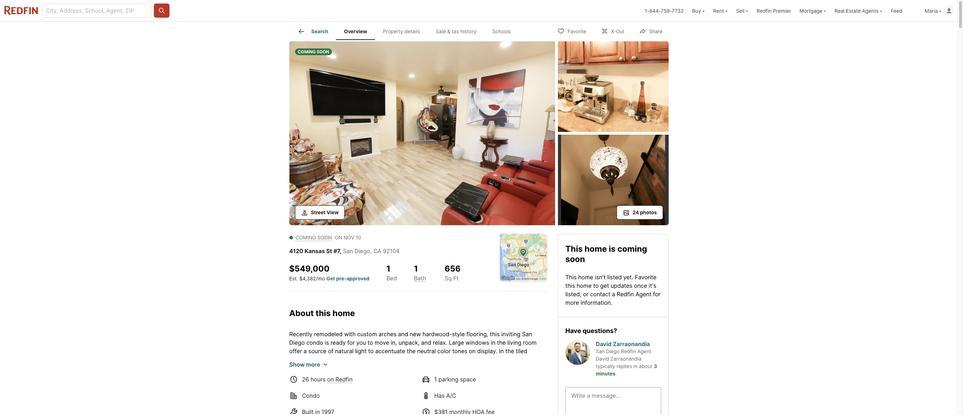 Task type: describe. For each thing, give the bounding box(es) containing it.
listed
[[608, 274, 622, 281]]

to inside this home isn't listed yet. favorite this home to get updates once it's listed, or contact a redfin
[[593, 282, 599, 289]]

vanity,
[[319, 373, 337, 380]]

and down smart on the bottom right
[[489, 382, 499, 389]]

City, Address, School, Agent, ZIP search field
[[42, 4, 151, 18]]

diego inside david zarraonandia san diego redfin agent
[[606, 349, 620, 355]]

the up pool
[[500, 382, 509, 389]]

you up light
[[357, 339, 366, 346]]

this for this home isn't listed yet. favorite this home to get updates once it's listed, or contact a redfin
[[566, 274, 577, 281]]

them
[[473, 382, 487, 389]]

feed button
[[887, 0, 921, 21]]

agent inside david zarraonandia san diego redfin agent
[[638, 349, 652, 355]]

favorite inside button
[[568, 28, 587, 34]]

questions?
[[583, 327, 617, 335]]

the up premium
[[371, 382, 379, 389]]

enjoy
[[333, 399, 347, 406]]

this up remodeled
[[316, 309, 331, 319]]

unpack,
[[399, 339, 420, 346]]

agent inside "agent for more information."
[[636, 291, 652, 298]]

inviting
[[502, 331, 521, 338]]

rich,
[[342, 356, 353, 363]]

neutral
[[417, 348, 436, 355]]

david for david zarraonandia typically replies in about
[[596, 356, 609, 362]]

get
[[600, 282, 609, 289]]

844-
[[650, 8, 661, 14]]

▾ for sell ▾
[[746, 8, 749, 14]]

fixtures,
[[360, 373, 382, 380]]

right
[[401, 390, 413, 397]]

656 sq ft
[[445, 264, 461, 282]]

and up unpack,
[[398, 331, 408, 338]]

1 for 1 bath
[[414, 264, 418, 274]]

zarraonandia for david zarraonandia typically replies in about
[[611, 356, 642, 362]]

coming soon
[[298, 49, 329, 55]]

freeway.
[[411, 407, 434, 414]]

are
[[289, 382, 298, 389]]

kansas
[[305, 248, 325, 255]]

large
[[449, 339, 464, 346]]

sale
[[436, 28, 446, 34]]

a right offer
[[304, 348, 307, 355]]

share
[[650, 28, 663, 34]]

view
[[327, 210, 339, 216]]

overview tab
[[336, 23, 375, 40]]

recently remodeled with custom arches and new hardwood-style flooring, this inviting san diego condo is ready for you to move in, unpack, and relax. large windows in the living room offer a source of natural light to accentuate the neutral color tones on display. in the tiled kitchen, you'll have rich, dark cabinetry complimented by granite countertops and a tiffany- inspired chandelier. your beautiful bath has also been completely updated with a rainfall shower, a designer vanity, modern fixtures, and tile accents. while the brand new smart appliances that are in place don't convey with the residence, you can purchase both them and the furniture separately if you like. as a premium perk, right outside your door is a shimmering pool where you'll be able to enjoy a refreshing dip whenever you want. set in an advantageous location, this home is near shopping, dining, and the i-805 freeway. all this and more could be yours
[[289, 331, 547, 415]]

san inside "recently remodeled with custom arches and new hardwood-style flooring, this inviting san diego condo is ready for you to move in, unpack, and relax. large windows in the living room offer a source of natural light to accentuate the neutral color tones on display. in the tiled kitchen, you'll have rich, dark cabinetry complimented by granite countertops and a tiffany- inspired chandelier. your beautiful bath has also been completely updated with a rainfall shower, a designer vanity, modern fixtures, and tile accents. while the brand new smart appliances that are in place don't convey with the residence, you can purchase both them and the furniture separately if you like. as a premium perk, right outside your door is a shimmering pool where you'll be able to enjoy a refreshing dip whenever you want. set in an advantageous location, this home is near shopping, dining, and the i-805 freeway. all this and more could be yours"
[[522, 331, 533, 338]]

mortgage ▾
[[800, 8, 827, 14]]

of
[[328, 348, 334, 355]]

coming
[[618, 244, 647, 254]]

dark
[[355, 356, 367, 363]]

a up an
[[469, 390, 472, 397]]

bath
[[382, 365, 394, 372]]

submit search image
[[158, 7, 165, 14]]

could
[[482, 407, 496, 414]]

convey
[[337, 382, 356, 389]]

the left i-
[[384, 407, 393, 414]]

arches
[[379, 331, 397, 338]]

24
[[633, 210, 639, 216]]

search link
[[297, 27, 328, 36]]

tab list containing search
[[289, 22, 525, 40]]

▾ for mortgage ▾
[[824, 8, 827, 14]]

out
[[616, 28, 625, 34]]

granite
[[443, 356, 462, 363]]

separately
[[289, 390, 317, 397]]

mortgage
[[800, 8, 823, 14]]

light
[[355, 348, 367, 355]]

david zarraonandia san diego redfin agent
[[596, 341, 652, 355]]

i-
[[395, 407, 399, 414]]

rainfall
[[507, 365, 524, 372]]

schools tab
[[485, 23, 519, 40]]

san diego redfin agentdavid zarraonandia image
[[566, 341, 590, 366]]

shower,
[[526, 365, 547, 372]]

maria
[[925, 8, 938, 14]]

modern
[[338, 373, 359, 380]]

in
[[499, 348, 504, 355]]

get pre-approved link
[[327, 276, 370, 282]]

street view button
[[295, 206, 345, 220]]

bath
[[414, 275, 427, 282]]

david for david zarraonandia san diego redfin agent
[[596, 341, 612, 348]]

pool
[[507, 390, 518, 397]]

that
[[534, 373, 545, 380]]

the up in at right bottom
[[497, 339, 506, 346]]

soon for coming soon on nov 10
[[318, 235, 332, 241]]

style
[[452, 331, 465, 338]]

kitchen,
[[289, 356, 311, 363]]

once
[[634, 282, 647, 289]]

1 for 1 parking space
[[435, 376, 437, 383]]

ft
[[454, 275, 459, 282]]

shopping,
[[325, 407, 352, 414]]

sq
[[445, 275, 452, 282]]

about
[[289, 309, 314, 319]]

for inside "agent for more information."
[[653, 291, 661, 298]]

and down in at right bottom
[[498, 356, 508, 363]]

0 vertical spatial coming soon link
[[289, 41, 555, 227]]

get
[[327, 276, 335, 282]]

completely
[[434, 365, 463, 372]]

perk,
[[385, 390, 399, 397]]

1-844-759-7732 link
[[645, 8, 684, 14]]

place
[[306, 382, 320, 389]]

real estate agents ▾ button
[[831, 0, 887, 21]]

&
[[448, 28, 451, 34]]

for inside "recently remodeled with custom arches and new hardwood-style flooring, this inviting san diego condo is ready for you to move in, unpack, and relax. large windows in the living room offer a source of natural light to accentuate the neutral color tones on display. in the tiled kitchen, you'll have rich, dark cabinetry complimented by granite countertops and a tiffany- inspired chandelier. your beautiful bath has also been completely updated with a rainfall shower, a designer vanity, modern fixtures, and tile accents. while the brand new smart appliances that are in place don't convey with the residence, you can purchase both them and the furniture separately if you like. as a premium perk, right outside your door is a shimmering pool where you'll be able to enjoy a refreshing dip whenever you want. set in an advantageous location, this home is near shopping, dining, and the i-805 freeway. all this and more could be yours"
[[348, 339, 355, 346]]

beautiful
[[357, 365, 380, 372]]

contact
[[590, 291, 611, 298]]

move
[[375, 339, 389, 346]]

this left inviting at the right bottom of the page
[[490, 331, 500, 338]]

minutes
[[596, 371, 616, 377]]

able
[[313, 399, 324, 406]]

the down completely
[[445, 373, 454, 380]]

show more
[[289, 361, 320, 368]]

a right as
[[356, 390, 359, 397]]

1 for 1 bed
[[387, 264, 391, 274]]

0 horizontal spatial san
[[343, 248, 353, 255]]

zarraonandia for david zarraonandia san diego redfin agent
[[613, 341, 650, 348]]

it's
[[649, 282, 657, 289]]

redfin premier
[[757, 8, 792, 14]]

more inside dropdown button
[[306, 361, 320, 368]]

redfin down your
[[336, 376, 353, 383]]

and up neutral
[[421, 339, 432, 346]]

don't
[[322, 382, 335, 389]]

x-out button
[[595, 24, 631, 38]]

redfin inside button
[[757, 8, 772, 14]]

0 vertical spatial be
[[305, 399, 311, 406]]

color
[[438, 348, 451, 355]]

2 , from the left
[[370, 248, 372, 255]]

david zarraonandia link
[[596, 341, 650, 348]]

the right in at right bottom
[[506, 348, 514, 355]]

the down unpack,
[[407, 348, 416, 355]]

1 vertical spatial be
[[498, 407, 505, 414]]

tile
[[395, 373, 403, 380]]

1 vertical spatial with
[[489, 365, 500, 372]]

is down remodeled
[[325, 339, 329, 346]]

this right location,
[[537, 399, 546, 406]]

you down accents.
[[410, 382, 420, 389]]

replies
[[617, 364, 632, 370]]

to right "able"
[[326, 399, 331, 406]]

real estate agents ▾ link
[[835, 0, 883, 21]]

26 hours on redfin
[[302, 376, 353, 383]]

tiffany-
[[514, 356, 535, 363]]

have
[[566, 327, 581, 335]]

dip
[[382, 399, 391, 406]]

refreshing
[[354, 399, 381, 406]]

diego inside "recently remodeled with custom arches and new hardwood-style flooring, this inviting san diego condo is ready for you to move in, unpack, and relax. large windows in the living room offer a source of natural light to accentuate the neutral color tones on display. in the tiled kitchen, you'll have rich, dark cabinetry complimented by granite countertops and a tiffany- inspired chandelier. your beautiful bath has also been completely updated with a rainfall shower, a designer vanity, modern fixtures, and tile accents. while the brand new smart appliances that are in place don't convey with the residence, you can purchase both them and the furniture separately if you like. as a premium perk, right outside your door is a shimmering pool where you'll be able to enjoy a refreshing dip whenever you want. set in an advantageous location, this home is near shopping, dining, and the i-805 freeway. all this and more could be yours"
[[289, 339, 305, 346]]

in left an
[[458, 399, 463, 406]]

a down as
[[349, 399, 352, 406]]

or
[[583, 291, 589, 298]]

purchase
[[433, 382, 458, 389]]

you down outside
[[420, 399, 430, 406]]



Task type: vqa. For each thing, say whether or not it's contained in the screenshot.
2nd |
no



Task type: locate. For each thing, give the bounding box(es) containing it.
3 minutes
[[596, 364, 657, 377]]

all
[[435, 407, 442, 414]]

typically
[[596, 364, 615, 370]]

to down custom
[[368, 339, 373, 346]]

1 horizontal spatial with
[[358, 382, 369, 389]]

2 vertical spatial san
[[596, 349, 605, 355]]

0 horizontal spatial for
[[348, 339, 355, 346]]

has
[[395, 365, 405, 372]]

coming soon on nov 10
[[296, 235, 361, 241]]

home up or
[[577, 282, 592, 289]]

1 ▾ from the left
[[703, 8, 705, 14]]

2 vertical spatial diego
[[606, 349, 620, 355]]

maria ▾
[[925, 8, 942, 14]]

soon left on
[[318, 235, 332, 241]]

relax.
[[433, 339, 448, 346]]

is
[[609, 244, 616, 254], [325, 339, 329, 346], [463, 390, 468, 397], [306, 407, 310, 414]]

1 , from the left
[[340, 248, 342, 255]]

0 vertical spatial diego
[[355, 248, 370, 255]]

1 vertical spatial san
[[522, 331, 533, 338]]

in
[[491, 339, 496, 346], [634, 364, 638, 370], [300, 382, 304, 389], [458, 399, 463, 406]]

home inside the this home is coming soon
[[585, 244, 607, 254]]

is left coming
[[609, 244, 616, 254]]

be right could
[[498, 407, 505, 414]]

location,
[[512, 399, 535, 406]]

more down an
[[466, 407, 480, 414]]

sale & tax history tab
[[428, 23, 485, 40]]

0 vertical spatial you'll
[[312, 356, 326, 363]]

2 this from the top
[[566, 274, 577, 281]]

as
[[347, 390, 354, 397]]

▾ right buy
[[703, 8, 705, 14]]

in left about
[[634, 364, 638, 370]]

buy ▾
[[693, 8, 705, 14]]

0 horizontal spatial be
[[305, 399, 311, 406]]

0 vertical spatial favorite
[[568, 28, 587, 34]]

this inside this home isn't listed yet. favorite this home to get updates once it's listed, or contact a redfin
[[566, 282, 575, 289]]

1 vertical spatial coming soon link
[[296, 235, 332, 241]]

home down separately
[[289, 407, 304, 414]]

street view
[[311, 210, 339, 216]]

and down set
[[455, 407, 465, 414]]

to left get
[[593, 282, 599, 289]]

on inside "recently remodeled with custom arches and new hardwood-style flooring, this inviting san diego condo is ready for you to move in, unpack, and relax. large windows in the living room offer a source of natural light to accentuate the neutral color tones on display. in the tiled kitchen, you'll have rich, dark cabinetry complimented by granite countertops and a tiffany- inspired chandelier. your beautiful bath has also been completely updated with a rainfall shower, a designer vanity, modern fixtures, and tile accents. while the brand new smart appliances that are in place don't convey with the residence, you can purchase both them and the furniture separately if you like. as a premium perk, right outside your door is a shimmering pool where you'll be able to enjoy a refreshing dip whenever you want. set in an advantageous location, this home is near shopping, dining, and the i-805 freeway. all this and more could be yours"
[[469, 348, 476, 355]]

2 horizontal spatial more
[[566, 299, 579, 306]]

0 vertical spatial soon
[[317, 49, 329, 55]]

map entry image
[[500, 234, 547, 281]]

▾ inside mortgage ▾ dropdown button
[[824, 8, 827, 14]]

david up typically in the bottom of the page
[[596, 356, 609, 362]]

2 vertical spatial with
[[358, 382, 369, 389]]

diego down david zarraonandia link on the right of the page
[[606, 349, 620, 355]]

a left rainfall
[[502, 365, 505, 372]]

tones
[[453, 348, 468, 355]]

3 ▾ from the left
[[746, 8, 749, 14]]

1 horizontal spatial more
[[466, 407, 480, 414]]

property details
[[383, 28, 420, 34]]

custom
[[357, 331, 377, 338]]

photos
[[640, 210, 657, 216]]

soon
[[317, 49, 329, 55], [318, 235, 332, 241]]

diego down 10
[[355, 248, 370, 255]]

soon down search
[[317, 49, 329, 55]]

with up ready
[[344, 331, 356, 338]]

zarraonandia up david zarraonandia typically replies in about
[[613, 341, 650, 348]]

home up remodeled
[[333, 309, 355, 319]]

is left near
[[306, 407, 310, 414]]

▾ inside sell ▾ dropdown button
[[746, 8, 749, 14]]

want.
[[431, 399, 446, 406]]

san right #7
[[343, 248, 353, 255]]

property details tab
[[375, 23, 428, 40]]

flooring,
[[467, 331, 489, 338]]

rent ▾ button
[[714, 0, 728, 21]]

1 vertical spatial zarraonandia
[[611, 356, 642, 362]]

you'll down separately
[[289, 399, 303, 406]]

, left ca
[[370, 248, 372, 255]]

in right are on the left bottom
[[300, 382, 304, 389]]

updated
[[465, 365, 487, 372]]

david inside david zarraonandia san diego redfin agent
[[596, 341, 612, 348]]

1 horizontal spatial favorite
[[635, 274, 657, 281]]

1 inside 1 bath
[[414, 264, 418, 274]]

/mo
[[316, 276, 325, 282]]

0 horizontal spatial more
[[306, 361, 320, 368]]

est.
[[289, 276, 298, 282]]

Write a message... text field
[[572, 392, 655, 415]]

1 horizontal spatial for
[[653, 291, 661, 298]]

▾ inside buy ▾ dropdown button
[[703, 8, 705, 14]]

1 horizontal spatial 1
[[414, 264, 418, 274]]

has
[[435, 392, 445, 400]]

0 vertical spatial more
[[566, 299, 579, 306]]

in,
[[391, 339, 397, 346]]

1 vertical spatial agent
[[638, 349, 652, 355]]

0 vertical spatial agent
[[636, 291, 652, 298]]

new up unpack,
[[410, 331, 421, 338]]

1 vertical spatial for
[[348, 339, 355, 346]]

home
[[585, 244, 607, 254], [578, 274, 593, 281], [577, 282, 592, 289], [333, 309, 355, 319], [289, 407, 304, 414]]

redfin inside this home isn't listed yet. favorite this home to get updates once it's listed, or contact a redfin
[[617, 291, 634, 298]]

favorite button
[[552, 24, 593, 38]]

this up soon
[[566, 244, 583, 254]]

and down bath on the left
[[384, 373, 394, 380]]

smart
[[486, 373, 502, 380]]

1 bath
[[414, 264, 427, 282]]

is down both
[[463, 390, 468, 397]]

0 vertical spatial this
[[566, 244, 583, 254]]

about this home
[[289, 309, 355, 319]]

diego up offer
[[289, 339, 305, 346]]

you right 'if'
[[324, 390, 334, 397]]

0 vertical spatial zarraonandia
[[613, 341, 650, 348]]

$4,382
[[300, 276, 316, 282]]

your
[[436, 390, 448, 397]]

set
[[448, 399, 457, 406]]

zarraonandia up replies
[[611, 356, 642, 362]]

0 horizontal spatial with
[[344, 331, 356, 338]]

in up display.
[[491, 339, 496, 346]]

redfin down david zarraonandia link on the right of the page
[[621, 349, 636, 355]]

outside
[[414, 390, 434, 397]]

dining,
[[353, 407, 371, 414]]

be down separately
[[305, 399, 311, 406]]

0 horizontal spatial on
[[327, 376, 334, 383]]

redfin inside david zarraonandia san diego redfin agent
[[621, 349, 636, 355]]

while
[[429, 373, 444, 380]]

coming for coming soon
[[298, 49, 316, 55]]

and down dip
[[373, 407, 383, 414]]

san up room
[[522, 331, 533, 338]]

2 horizontal spatial 1
[[435, 376, 437, 383]]

home inside "recently remodeled with custom arches and new hardwood-style flooring, this inviting san diego condo is ready for you to move in, unpack, and relax. large windows in the living room offer a source of natural light to accentuate the neutral color tones on display. in the tiled kitchen, you'll have rich, dark cabinetry complimented by granite countertops and a tiffany- inspired chandelier. your beautiful bath has also been completely updated with a rainfall shower, a designer vanity, modern fixtures, and tile accents. while the brand new smart appliances that are in place don't convey with the residence, you can purchase both them and the furniture separately if you like. as a premium perk, right outside your door is a shimmering pool where you'll be able to enjoy a refreshing dip whenever you want. set in an advantageous location, this home is near shopping, dining, and the i-805 freeway. all this and more could be yours"
[[289, 407, 304, 414]]

on down chandelier.
[[327, 376, 334, 383]]

0 horizontal spatial new
[[410, 331, 421, 338]]

sell ▾ button
[[732, 0, 753, 21]]

1 right can
[[435, 376, 437, 383]]

more inside "agent for more information."
[[566, 299, 579, 306]]

24 photos button
[[617, 206, 663, 220]]

5 ▾ from the left
[[881, 8, 883, 14]]

, right st
[[340, 248, 342, 255]]

real estate agents ▾
[[835, 8, 883, 14]]

1 vertical spatial diego
[[289, 339, 305, 346]]

new up "them"
[[473, 373, 484, 380]]

this inside this home isn't listed yet. favorite this home to get updates once it's listed, or contact a redfin
[[566, 274, 577, 281]]

656
[[445, 264, 461, 274]]

with up smart on the bottom right
[[489, 365, 500, 372]]

1 vertical spatial soon
[[318, 235, 332, 241]]

approved
[[347, 276, 370, 282]]

2 horizontal spatial with
[[489, 365, 500, 372]]

1 vertical spatial coming
[[296, 235, 316, 241]]

1 david from the top
[[596, 341, 612, 348]]

0 vertical spatial san
[[343, 248, 353, 255]]

agent down once
[[636, 291, 652, 298]]

home up soon
[[585, 244, 607, 254]]

redfin down updates
[[617, 291, 634, 298]]

6 ▾ from the left
[[940, 8, 942, 14]]

▾ right rent
[[726, 8, 728, 14]]

0 horizontal spatial you'll
[[289, 399, 303, 406]]

0 vertical spatial new
[[410, 331, 421, 338]]

david inside david zarraonandia typically replies in about
[[596, 356, 609, 362]]

is inside the this home is coming soon
[[609, 244, 616, 254]]

this up listed,
[[566, 274, 577, 281]]

sale & tax history
[[436, 28, 477, 34]]

1 horizontal spatial on
[[469, 348, 476, 355]]

1-844-759-7732
[[645, 8, 684, 14]]

2 horizontal spatial san
[[596, 349, 605, 355]]

1 vertical spatial more
[[306, 361, 320, 368]]

0 vertical spatial david
[[596, 341, 612, 348]]

2 horizontal spatial diego
[[606, 349, 620, 355]]

like.
[[335, 390, 346, 397]]

a inside this home isn't listed yet. favorite this home to get updates once it's listed, or contact a redfin
[[612, 291, 615, 298]]

an
[[465, 399, 471, 406]]

0 vertical spatial with
[[344, 331, 356, 338]]

1 horizontal spatial diego
[[355, 248, 370, 255]]

designer
[[294, 373, 318, 380]]

st
[[326, 248, 332, 255]]

david down questions?
[[596, 341, 612, 348]]

agent for more information.
[[566, 291, 661, 306]]

history
[[461, 28, 477, 34]]

condo
[[302, 392, 320, 400]]

where
[[520, 390, 536, 397]]

4120 kansas st #7, san diego, ca 92104 image
[[289, 41, 555, 226], [558, 41, 669, 132], [558, 135, 669, 226]]

coming down the search link
[[298, 49, 316, 55]]

zarraonandia
[[613, 341, 650, 348], [611, 356, 642, 362]]

zarraonandia inside david zarraonandia typically replies in about
[[611, 356, 642, 362]]

1 this from the top
[[566, 244, 583, 254]]

for up natural
[[348, 339, 355, 346]]

more inside "recently remodeled with custom arches and new hardwood-style flooring, this inviting san diego condo is ready for you to move in, unpack, and relax. large windows in the living room offer a source of natural light to accentuate the neutral color tones on display. in the tiled kitchen, you'll have rich, dark cabinetry complimented by granite countertops and a tiffany- inspired chandelier. your beautiful bath has also been completely updated with a rainfall shower, a designer vanity, modern fixtures, and tile accents. while the brand new smart appliances that are in place don't convey with the residence, you can purchase both them and the furniture separately if you like. as a premium perk, right outside your door is a shimmering pool where you'll be able to enjoy a refreshing dip whenever you want. set in an advantageous location, this home is near shopping, dining, and the i-805 freeway. all this and more could be yours"
[[466, 407, 480, 414]]

a down updates
[[612, 291, 615, 298]]

san inside david zarraonandia san diego redfin agent
[[596, 349, 605, 355]]

search
[[311, 28, 328, 34]]

0 horizontal spatial favorite
[[568, 28, 587, 34]]

offer
[[289, 348, 302, 355]]

sell ▾ button
[[737, 0, 749, 21]]

more down the source
[[306, 361, 320, 368]]

1 vertical spatial you'll
[[289, 399, 303, 406]]

▾ inside real estate agents ▾ link
[[881, 8, 883, 14]]

10
[[356, 235, 361, 241]]

tab list
[[289, 22, 525, 40]]

home left isn't
[[578, 274, 593, 281]]

cabinetry
[[368, 356, 394, 363]]

in inside david zarraonandia typically replies in about
[[634, 364, 638, 370]]

agent up about
[[638, 349, 652, 355]]

to right light
[[368, 348, 374, 355]]

▾ for maria ▾
[[940, 8, 942, 14]]

1 up bed
[[387, 264, 391, 274]]

more down listed,
[[566, 299, 579, 306]]

▾ for rent ▾
[[726, 8, 728, 14]]

4 ▾ from the left
[[824, 8, 827, 14]]

mortgage ▾ button
[[796, 0, 831, 21]]

0 vertical spatial coming
[[298, 49, 316, 55]]

coming up kansas
[[296, 235, 316, 241]]

buy
[[693, 8, 702, 14]]

rent
[[714, 8, 724, 14]]

4120 kansas st #7 , san diego , ca 92104
[[289, 248, 400, 255]]

parking
[[439, 376, 459, 383]]

a up rainfall
[[509, 356, 512, 363]]

1 vertical spatial david
[[596, 356, 609, 362]]

0 vertical spatial for
[[653, 291, 661, 298]]

759-
[[661, 8, 672, 14]]

2 vertical spatial more
[[466, 407, 480, 414]]

▾ for buy ▾
[[703, 8, 705, 14]]

1 vertical spatial on
[[327, 376, 334, 383]]

▾ right the mortgage at right
[[824, 8, 827, 14]]

1 horizontal spatial new
[[473, 373, 484, 380]]

redfin left premier
[[757, 8, 772, 14]]

0 horizontal spatial 1
[[387, 264, 391, 274]]

0 horizontal spatial ,
[[340, 248, 342, 255]]

this down set
[[443, 407, 453, 414]]

1 vertical spatial this
[[566, 274, 577, 281]]

has a/c
[[435, 392, 456, 400]]

whenever
[[392, 399, 419, 406]]

▾ right sell at top
[[746, 8, 749, 14]]

coming for coming soon on nov 10
[[296, 235, 316, 241]]

redfin premier button
[[753, 0, 796, 21]]

1 up bath link
[[414, 264, 418, 274]]

mortgage ▾ button
[[800, 0, 827, 21]]

0 horizontal spatial diego
[[289, 339, 305, 346]]

2 ▾ from the left
[[726, 8, 728, 14]]

for down it's
[[653, 291, 661, 298]]

1 horizontal spatial be
[[498, 407, 505, 414]]

▾ right agents
[[881, 8, 883, 14]]

0 vertical spatial on
[[469, 348, 476, 355]]

this for this home is coming soon
[[566, 244, 583, 254]]

san up typically in the bottom of the page
[[596, 349, 605, 355]]

david
[[596, 341, 612, 348], [596, 356, 609, 362]]

26
[[302, 376, 309, 383]]

soon for coming soon
[[317, 49, 329, 55]]

with down fixtures,
[[358, 382, 369, 389]]

this up listed,
[[566, 282, 575, 289]]

1-
[[645, 8, 650, 14]]

favorite inside this home isn't listed yet. favorite this home to get updates once it's listed, or contact a redfin
[[635, 274, 657, 281]]

1 inside the '1 bed'
[[387, 264, 391, 274]]

overview
[[344, 28, 367, 34]]

complimented
[[395, 356, 433, 363]]

on down windows
[[469, 348, 476, 355]]

this inside the this home is coming soon
[[566, 244, 583, 254]]

▾ inside rent ▾ dropdown button
[[726, 8, 728, 14]]

▾ right "maria"
[[940, 8, 942, 14]]

agents
[[863, 8, 879, 14]]

1 vertical spatial new
[[473, 373, 484, 380]]

a up are on the left bottom
[[289, 373, 293, 380]]

1 horizontal spatial you'll
[[312, 356, 326, 363]]

real
[[835, 8, 845, 14]]

you'll down the source
[[312, 356, 326, 363]]

you
[[357, 339, 366, 346], [410, 382, 420, 389], [324, 390, 334, 397], [420, 399, 430, 406]]

1 horizontal spatial san
[[522, 331, 533, 338]]

2 david from the top
[[596, 356, 609, 362]]

1 horizontal spatial ,
[[370, 248, 372, 255]]

1 vertical spatial favorite
[[635, 274, 657, 281]]

street
[[311, 210, 326, 216]]

display.
[[477, 348, 498, 355]]

zarraonandia inside david zarraonandia san diego redfin agent
[[613, 341, 650, 348]]



